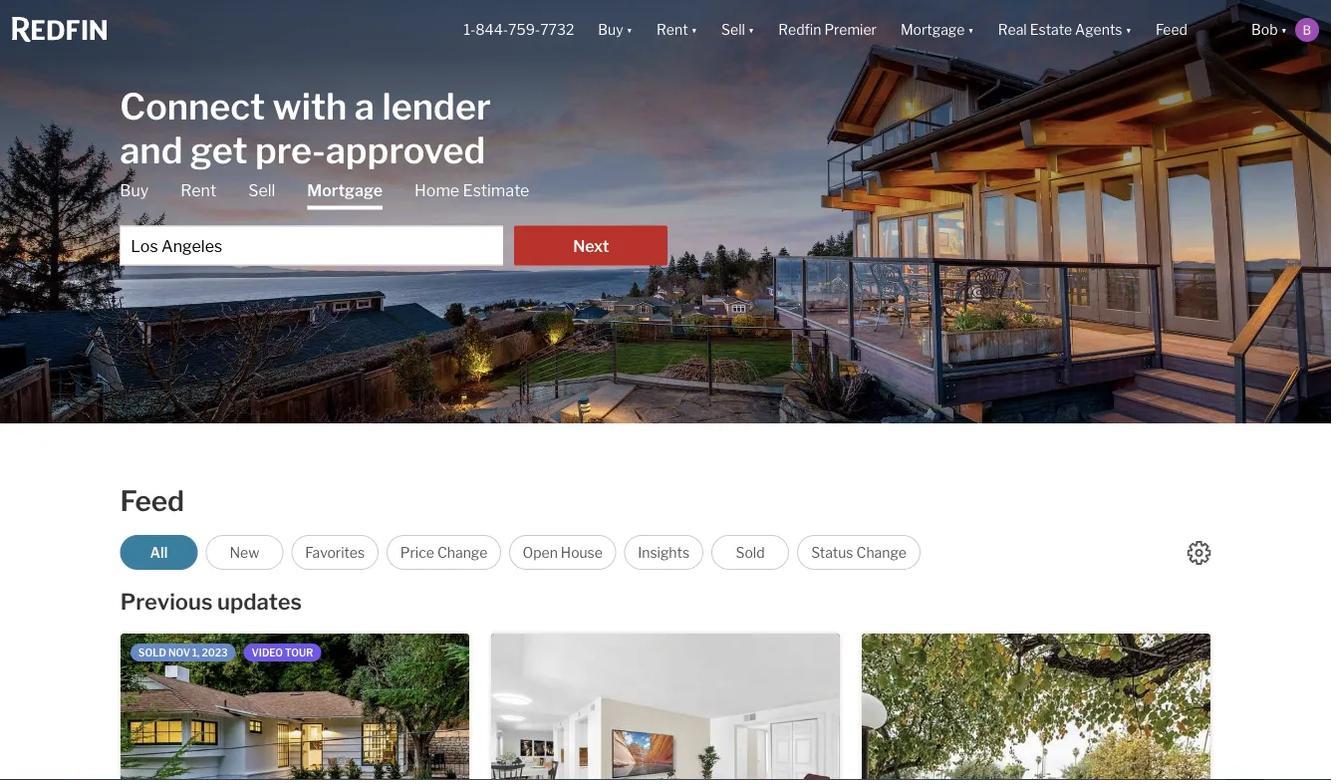 Task type: locate. For each thing, give the bounding box(es) containing it.
sell for sell ▾
[[722, 21, 745, 38]]

mortgage for mortgage
[[307, 181, 383, 200]]

feed right agents at the right of page
[[1156, 21, 1188, 38]]

home estimate link
[[415, 180, 530, 202]]

mortgage inside dropdown button
[[901, 21, 965, 38]]

7732
[[540, 21, 574, 38]]

All radio
[[120, 535, 198, 570]]

mortgage up city, county, zip search box
[[307, 181, 383, 200]]

▾ left sell ▾
[[691, 21, 698, 38]]

change
[[437, 544, 488, 561], [857, 544, 907, 561]]

0 horizontal spatial change
[[437, 544, 488, 561]]

4 ▾ from the left
[[968, 21, 974, 38]]

feed up all
[[120, 484, 184, 518]]

2 ▾ from the left
[[691, 21, 698, 38]]

estate
[[1030, 21, 1072, 38]]

sell down pre-
[[248, 181, 275, 200]]

option group
[[120, 535, 921, 570]]

2 photo of 23677 park capri #20, calabasas, ca 91302 image from the left
[[840, 634, 1189, 780]]

buy ▾
[[598, 21, 633, 38]]

1 horizontal spatial buy
[[598, 21, 624, 38]]

all
[[150, 544, 168, 561]]

0 vertical spatial mortgage
[[901, 21, 965, 38]]

City, County, ZIP search field
[[120, 226, 504, 266]]

updates
[[217, 588, 302, 615]]

change for price change
[[437, 544, 488, 561]]

sell
[[722, 21, 745, 38], [248, 181, 275, 200]]

0 vertical spatial feed
[[1156, 21, 1188, 38]]

mortgage ▾ button
[[889, 0, 986, 60]]

1 horizontal spatial feed
[[1156, 21, 1188, 38]]

photo of 20224 sherman way #6, winnetka, ca 91306 image
[[862, 634, 1211, 780], [1211, 634, 1331, 780]]

1 vertical spatial rent
[[181, 181, 216, 200]]

photo of 23677 park capri #20, calabasas, ca 91302 image
[[491, 634, 840, 780], [840, 634, 1189, 780]]

2023
[[202, 647, 228, 659]]

2 change from the left
[[857, 544, 907, 561]]

▾ left rent ▾
[[627, 21, 633, 38]]

0 horizontal spatial buy
[[120, 181, 149, 200]]

sell inside dropdown button
[[722, 21, 745, 38]]

sell right rent ▾
[[722, 21, 745, 38]]

rent right buy ▾
[[657, 21, 688, 38]]

1 change from the left
[[437, 544, 488, 561]]

agents
[[1075, 21, 1123, 38]]

1 vertical spatial mortgage
[[307, 181, 383, 200]]

new
[[230, 544, 259, 561]]

3 ▾ from the left
[[748, 21, 755, 38]]

mortgage left real
[[901, 21, 965, 38]]

previous updates
[[120, 588, 302, 615]]

0 vertical spatial sell
[[722, 21, 745, 38]]

change for status change
[[857, 544, 907, 561]]

0 vertical spatial rent
[[657, 21, 688, 38]]

844-
[[476, 21, 508, 38]]

rent ▾ button
[[645, 0, 710, 60]]

▾ left real
[[968, 21, 974, 38]]

change right price
[[437, 544, 488, 561]]

buy for buy ▾
[[598, 21, 624, 38]]

mortgage for mortgage ▾
[[901, 21, 965, 38]]

6 ▾ from the left
[[1281, 21, 1288, 38]]

buy right "7732"
[[598, 21, 624, 38]]

real estate agents ▾
[[998, 21, 1132, 38]]

1 vertical spatial sell
[[248, 181, 275, 200]]

real
[[998, 21, 1027, 38]]

sold
[[138, 647, 166, 659]]

buy
[[598, 21, 624, 38], [120, 181, 149, 200]]

change inside option
[[437, 544, 488, 561]]

sell link
[[248, 180, 275, 202]]

mortgage
[[901, 21, 965, 38], [307, 181, 383, 200]]

photo of 4046 alta mesa dr, studio city, ca 91604 image
[[120, 634, 469, 780], [469, 634, 818, 780]]

house
[[561, 544, 603, 561]]

insights
[[638, 544, 690, 561]]

buy ▾ button
[[586, 0, 645, 60]]

0 horizontal spatial sell
[[248, 181, 275, 200]]

sell ▾ button
[[710, 0, 767, 60]]

1,
[[192, 647, 200, 659]]

status
[[811, 544, 854, 561]]

change right status
[[857, 544, 907, 561]]

1 vertical spatial buy
[[120, 181, 149, 200]]

1 horizontal spatial mortgage
[[901, 21, 965, 38]]

status change
[[811, 544, 907, 561]]

0 vertical spatial buy
[[598, 21, 624, 38]]

sold nov 1, 2023
[[138, 647, 228, 659]]

mortgage ▾
[[901, 21, 974, 38]]

▾
[[627, 21, 633, 38], [691, 21, 698, 38], [748, 21, 755, 38], [968, 21, 974, 38], [1126, 21, 1132, 38], [1281, 21, 1288, 38]]

buy down and
[[120, 181, 149, 200]]

tab list
[[120, 180, 668, 266]]

bob ▾
[[1252, 21, 1288, 38]]

0 horizontal spatial rent
[[181, 181, 216, 200]]

feed
[[1156, 21, 1188, 38], [120, 484, 184, 518]]

redfin premier button
[[767, 0, 889, 60]]

price
[[400, 544, 434, 561]]

0 horizontal spatial mortgage
[[307, 181, 383, 200]]

rent
[[657, 21, 688, 38], [181, 181, 216, 200]]

1 ▾ from the left
[[627, 21, 633, 38]]

Favorites radio
[[291, 535, 379, 570]]

0 horizontal spatial feed
[[120, 484, 184, 518]]

1 horizontal spatial rent
[[657, 21, 688, 38]]

buy ▾ button
[[598, 0, 633, 60]]

mortgage link
[[307, 180, 383, 210]]

Insights radio
[[624, 535, 704, 570]]

estimate
[[463, 181, 530, 200]]

buy inside buy ▾ dropdown button
[[598, 21, 624, 38]]

▾ right bob
[[1281, 21, 1288, 38]]

1 horizontal spatial sell
[[722, 21, 745, 38]]

1 photo of 4046 alta mesa dr, studio city, ca 91604 image from the left
[[120, 634, 469, 780]]

user photo image
[[1296, 18, 1320, 42]]

▾ right agents at the right of page
[[1126, 21, 1132, 38]]

rent inside dropdown button
[[657, 21, 688, 38]]

buy for buy
[[120, 181, 149, 200]]

1 vertical spatial feed
[[120, 484, 184, 518]]

▾ for bob ▾
[[1281, 21, 1288, 38]]

tab list containing buy
[[120, 180, 668, 266]]

1 horizontal spatial change
[[857, 544, 907, 561]]

buy link
[[120, 180, 149, 202]]

▾ left redfin
[[748, 21, 755, 38]]

rent down get
[[181, 181, 216, 200]]

1-844-759-7732
[[464, 21, 574, 38]]

change inside radio
[[857, 544, 907, 561]]

1 photo of 20224 sherman way #6, winnetka, ca 91306 image from the left
[[862, 634, 1211, 780]]

video tour
[[252, 647, 313, 659]]



Task type: describe. For each thing, give the bounding box(es) containing it.
feed inside "feed" button
[[1156, 21, 1188, 38]]

pre-
[[255, 128, 326, 172]]

previous
[[120, 588, 213, 615]]

mortgage ▾ button
[[901, 0, 974, 60]]

5 ▾ from the left
[[1126, 21, 1132, 38]]

1-
[[464, 21, 476, 38]]

Status Change radio
[[797, 535, 921, 570]]

option group containing all
[[120, 535, 921, 570]]

rent link
[[181, 180, 216, 202]]

rent for rent ▾
[[657, 21, 688, 38]]

video
[[252, 647, 283, 659]]

1-844-759-7732 link
[[464, 21, 574, 38]]

connect
[[120, 84, 265, 128]]

real estate agents ▾ link
[[998, 0, 1132, 60]]

sold
[[736, 544, 765, 561]]

open house
[[523, 544, 603, 561]]

tour
[[285, 647, 313, 659]]

sell ▾
[[722, 21, 755, 38]]

▾ for buy ▾
[[627, 21, 633, 38]]

New radio
[[206, 535, 283, 570]]

rent ▾
[[657, 21, 698, 38]]

Sold radio
[[712, 535, 789, 570]]

2 photo of 20224 sherman way #6, winnetka, ca 91306 image from the left
[[1211, 634, 1331, 780]]

redfin
[[779, 21, 822, 38]]

price change
[[400, 544, 488, 561]]

with
[[273, 84, 347, 128]]

bob
[[1252, 21, 1278, 38]]

real estate agents ▾ button
[[986, 0, 1144, 60]]

next
[[573, 237, 609, 256]]

approved
[[326, 128, 486, 172]]

premier
[[825, 21, 877, 38]]

favorites
[[305, 544, 365, 561]]

759-
[[508, 21, 540, 38]]

next button
[[514, 226, 668, 266]]

open
[[523, 544, 558, 561]]

get
[[190, 128, 248, 172]]

2 photo of 4046 alta mesa dr, studio city, ca 91604 image from the left
[[469, 634, 818, 780]]

a
[[355, 84, 375, 128]]

Open House radio
[[509, 535, 616, 570]]

and
[[120, 128, 183, 172]]

nov
[[168, 647, 190, 659]]

redfin premier
[[779, 21, 877, 38]]

▾ for rent ▾
[[691, 21, 698, 38]]

lender
[[382, 84, 491, 128]]

sell for sell
[[248, 181, 275, 200]]

feed button
[[1144, 0, 1240, 60]]

▾ for mortgage ▾
[[968, 21, 974, 38]]

sell ▾ button
[[722, 0, 755, 60]]

▾ for sell ▾
[[748, 21, 755, 38]]

rent ▾ button
[[657, 0, 698, 60]]

home estimate
[[415, 181, 530, 200]]

Price Change radio
[[387, 535, 501, 570]]

1 photo of 23677 park capri #20, calabasas, ca 91302 image from the left
[[491, 634, 840, 780]]

rent for rent
[[181, 181, 216, 200]]

connect with a lender and get pre-approved
[[120, 84, 491, 172]]

home
[[415, 181, 460, 200]]



Task type: vqa. For each thing, say whether or not it's contained in the screenshot.
Company News
no



